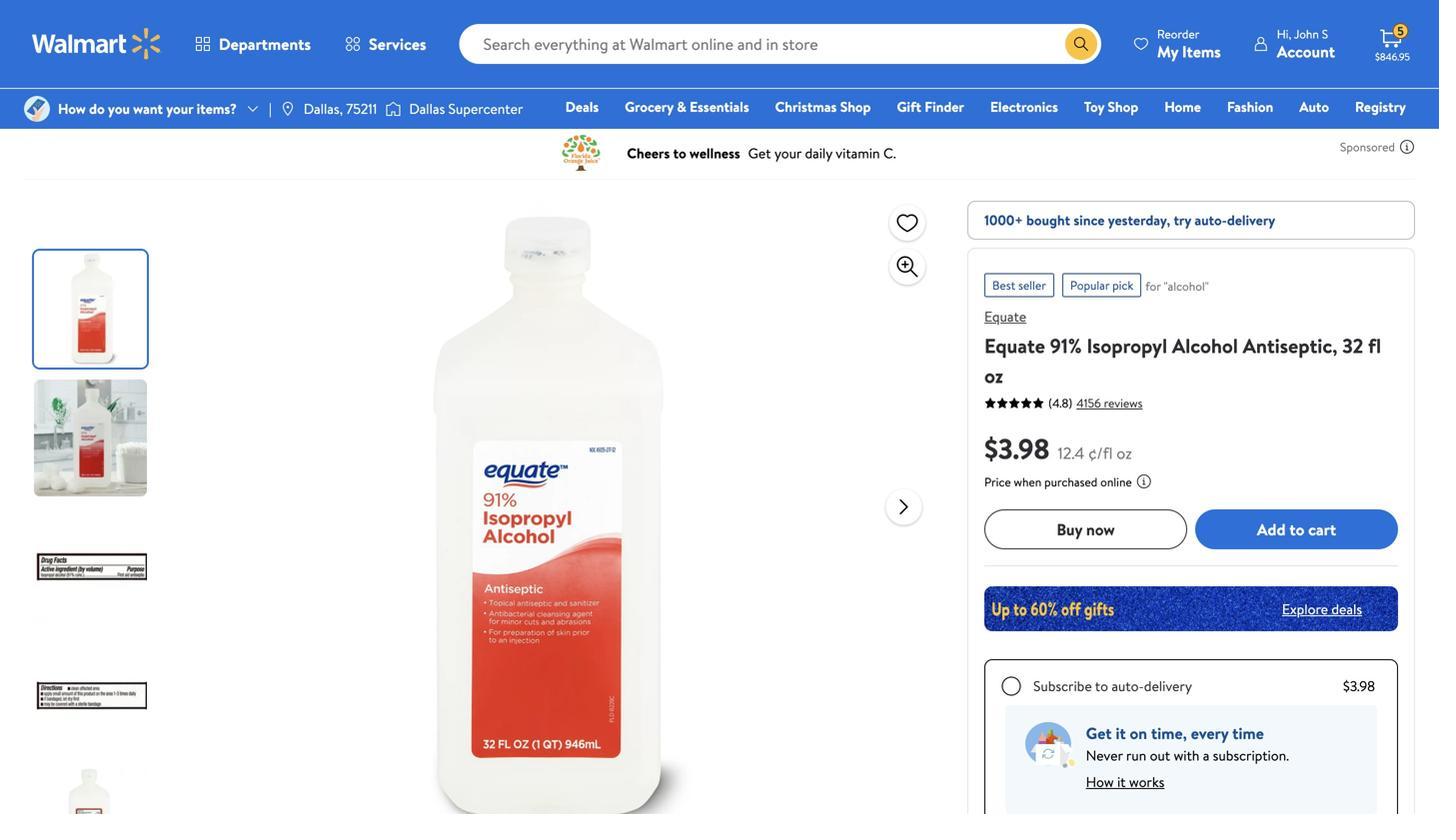 Task type: vqa. For each thing, say whether or not it's contained in the screenshot.
left $3.98
yes



Task type: describe. For each thing, give the bounding box(es) containing it.
registry link
[[1347, 96, 1416, 117]]

search icon image
[[1074, 36, 1090, 52]]

yesterday,
[[1109, 210, 1171, 230]]

oz inside $3.98 12.4 ¢/fl oz
[[1117, 442, 1133, 464]]

how inside get it on time, every time never run out with a subscription. how it works
[[1086, 773, 1114, 792]]

4156
[[1077, 395, 1101, 412]]

oz inside 'equate equate 91% isopropyl alcohol antiseptic, 32 fl oz'
[[985, 362, 1004, 390]]

1 vertical spatial delivery
[[1145, 677, 1193, 696]]

0 vertical spatial delivery
[[1228, 210, 1276, 230]]

hi,
[[1277, 25, 1292, 42]]

every
[[1191, 723, 1229, 745]]

with
[[1174, 746, 1200, 766]]

equate 91% isopropyl alcohol antiseptic, 32 fl oz - image 2 of 7 image
[[34, 380, 151, 497]]

best
[[993, 277, 1016, 294]]

|
[[269, 99, 272, 118]]

toy shop
[[1085, 97, 1139, 116]]

shop for christmas shop
[[841, 97, 871, 116]]

antiseptics
[[242, 81, 309, 100]]

reorder my items
[[1158, 25, 1221, 62]]

buy now button
[[985, 510, 1188, 550]]

home link
[[1156, 96, 1211, 117]]

0 vertical spatial it
[[1116, 723, 1126, 745]]

do
[[89, 99, 105, 118]]

(4.8)
[[1049, 395, 1073, 412]]

how do you want your items?
[[58, 99, 237, 118]]

time,
[[1152, 723, 1188, 745]]

best seller
[[993, 277, 1047, 294]]

dallas supercenter
[[409, 99, 523, 118]]

explore deals link
[[1275, 592, 1371, 627]]

equate equate 91% isopropyl alcohol antiseptic, 32 fl oz
[[985, 307, 1382, 390]]

get
[[1086, 723, 1112, 745]]

equate 91% isopropyl alcohol antiseptic, 32 fl oz - image 3 of 7 image
[[34, 509, 151, 626]]

auto link
[[1291, 96, 1339, 117]]

walmart image
[[32, 28, 162, 60]]

0 vertical spatial how
[[58, 99, 86, 118]]

how it works button
[[1086, 767, 1165, 799]]

$3.98 12.4 ¢/fl oz
[[985, 429, 1133, 468]]

walmart+
[[1347, 125, 1407, 144]]

deals
[[1332, 600, 1363, 619]]

$3.98 for $3.98 12.4 ¢/fl oz
[[985, 429, 1050, 468]]

health and medicine link
[[24, 81, 148, 100]]

equate 91% isopropyl alcohol antiseptic, 32 fl oz - image 5 of 7 image
[[34, 767, 151, 815]]

0 vertical spatial auto-
[[1195, 210, 1228, 230]]

 image for how do you want your items?
[[24, 96, 50, 122]]

subscribe to auto-delivery
[[1034, 677, 1193, 696]]

subscribe
[[1034, 677, 1092, 696]]

registry
[[1356, 97, 1407, 116]]

deals link
[[557, 96, 608, 117]]

1000+ bought since yesterday, try auto-delivery
[[985, 210, 1276, 230]]

for "alcohol"
[[1146, 278, 1210, 295]]

antiseptic,
[[1243, 332, 1338, 360]]

when
[[1014, 474, 1042, 491]]

registry one debit
[[1253, 97, 1407, 144]]

price when purchased online
[[985, 474, 1132, 491]]

legal information image
[[1136, 474, 1152, 490]]

to for add
[[1290, 519, 1305, 541]]

5
[[1398, 23, 1404, 40]]

want
[[133, 99, 163, 118]]

dallas, 75211
[[304, 99, 377, 118]]

alcohol
[[1173, 332, 1239, 360]]

health and medicine / first aid / antiseptics
[[24, 81, 309, 100]]

essentials
[[690, 97, 750, 116]]

fashion link
[[1219, 96, 1283, 117]]

add to cart
[[1258, 519, 1337, 541]]

ad disclaimer and feedback image
[[1400, 139, 1416, 155]]

next media item image
[[892, 495, 916, 519]]

Search search field
[[460, 24, 1102, 64]]

price
[[985, 474, 1011, 491]]

2 / from the left
[[228, 81, 234, 100]]

account
[[1277, 40, 1336, 62]]

bought
[[1027, 210, 1071, 230]]

1 / from the left
[[156, 81, 162, 100]]

sponsored
[[1341, 138, 1396, 155]]

91%
[[1050, 332, 1082, 360]]

gift finder link
[[888, 96, 974, 117]]

christmas shop
[[776, 97, 871, 116]]

out
[[1150, 746, 1171, 766]]

add to cart button
[[1196, 510, 1399, 550]]

0 horizontal spatial auto-
[[1112, 677, 1145, 696]]

christmas
[[776, 97, 837, 116]]

1 vertical spatial it
[[1118, 773, 1126, 792]]

explore
[[1283, 600, 1329, 619]]

deals
[[566, 97, 599, 116]]

$846.95
[[1376, 50, 1411, 63]]

fl
[[1369, 332, 1382, 360]]

departments
[[219, 33, 311, 55]]

your
[[166, 99, 193, 118]]

since
[[1074, 210, 1105, 230]]



Task type: locate. For each thing, give the bounding box(es) containing it.
0 vertical spatial oz
[[985, 362, 1004, 390]]

oz down equate link
[[985, 362, 1004, 390]]

how left the do on the left of page
[[58, 99, 86, 118]]

1 vertical spatial oz
[[1117, 442, 1133, 464]]

0 vertical spatial $3.98
[[985, 429, 1050, 468]]

and
[[68, 81, 90, 100]]

0 horizontal spatial to
[[1096, 677, 1109, 696]]

aid
[[200, 81, 220, 100]]

shop right christmas
[[841, 97, 871, 116]]

gift finder
[[897, 97, 965, 116]]

how down never
[[1086, 773, 1114, 792]]

32
[[1343, 332, 1364, 360]]

christmas shop link
[[767, 96, 880, 117]]

to right subscribe
[[1096, 677, 1109, 696]]

home
[[1165, 97, 1202, 116]]

medicine
[[93, 81, 148, 100]]

pick
[[1113, 277, 1134, 294]]

0 horizontal spatial shop
[[841, 97, 871, 116]]

my
[[1158, 40, 1179, 62]]

0 vertical spatial equate
[[985, 307, 1027, 326]]

0 horizontal spatial /
[[156, 81, 162, 100]]

1 horizontal spatial /
[[228, 81, 234, 100]]

shop for toy shop
[[1108, 97, 1139, 116]]

¢/fl
[[1089, 442, 1113, 464]]

purchased
[[1045, 474, 1098, 491]]

0 horizontal spatial how
[[58, 99, 86, 118]]

walmart+ link
[[1338, 124, 1416, 145]]

1 horizontal spatial oz
[[1117, 442, 1133, 464]]

on
[[1130, 723, 1148, 745]]

$3.98 up when
[[985, 429, 1050, 468]]

run
[[1127, 746, 1147, 766]]

equate link
[[985, 307, 1027, 326]]

toy
[[1085, 97, 1105, 116]]

get it on time, every time never run out with a subscription. how it works
[[1086, 723, 1290, 792]]

 image right |
[[280, 101, 296, 117]]

2 shop from the left
[[1108, 97, 1139, 116]]

to left the cart
[[1290, 519, 1305, 541]]

grocery & essentials
[[625, 97, 750, 116]]

gift
[[897, 97, 922, 116]]

try
[[1174, 210, 1192, 230]]

dallas
[[409, 99, 445, 118]]

services button
[[328, 20, 444, 68]]

up to sixty percent off deals. shop now. image
[[985, 587, 1399, 632]]

1 vertical spatial equate
[[985, 332, 1046, 360]]

75211
[[346, 99, 377, 118]]

cart
[[1309, 519, 1337, 541]]

electronics
[[991, 97, 1059, 116]]

health
[[24, 81, 64, 100]]

1 vertical spatial auto-
[[1112, 677, 1145, 696]]

it
[[1116, 723, 1126, 745], [1118, 773, 1126, 792]]

first
[[170, 81, 197, 100]]

/ right aid
[[228, 81, 234, 100]]

1 equate from the top
[[985, 307, 1027, 326]]

1 horizontal spatial to
[[1290, 519, 1305, 541]]

for
[[1146, 278, 1161, 295]]

equate
[[985, 307, 1027, 326], [985, 332, 1046, 360]]

0 horizontal spatial oz
[[985, 362, 1004, 390]]

1 vertical spatial how
[[1086, 773, 1114, 792]]

popular
[[1071, 277, 1110, 294]]

delivery right try at top
[[1228, 210, 1276, 230]]

it left on
[[1116, 723, 1126, 745]]

one debit link
[[1244, 124, 1330, 145]]

auto- up on
[[1112, 677, 1145, 696]]

services
[[369, 33, 427, 55]]

"alcohol"
[[1164, 278, 1210, 295]]

 image for dallas, 75211
[[280, 101, 296, 117]]

works
[[1130, 773, 1165, 792]]

departments button
[[178, 20, 328, 68]]

add to favorites list, equate 91% isopropyl alcohol antiseptic, 32 fl oz image
[[896, 210, 920, 235]]

4156 reviews link
[[1073, 395, 1143, 412]]

 image
[[24, 96, 50, 122], [280, 101, 296, 117]]

equate 91% isopropyl alcohol antiseptic, 32 fl oz - image 4 of 7 image
[[34, 638, 151, 755]]

auto
[[1300, 97, 1330, 116]]

equate 91% isopropyl alcohol antiseptic, 32 fl oz - image 1 of 7 image
[[34, 251, 151, 368]]

isopropyl
[[1087, 332, 1168, 360]]

1 horizontal spatial $3.98
[[1344, 677, 1376, 696]]

oz right ¢/fl
[[1117, 442, 1133, 464]]

debit
[[1287, 125, 1321, 144]]

shop
[[841, 97, 871, 116], [1108, 97, 1139, 116]]

now
[[1087, 519, 1115, 541]]

to for subscribe
[[1096, 677, 1109, 696]]

0 horizontal spatial delivery
[[1145, 677, 1193, 696]]

you
[[108, 99, 130, 118]]

supercenter
[[449, 99, 523, 118]]

grocery
[[625, 97, 674, 116]]

auto- right try at top
[[1195, 210, 1228, 230]]

Walmart Site-Wide search field
[[460, 24, 1102, 64]]

delivery up time,
[[1145, 677, 1193, 696]]

buy now
[[1057, 519, 1115, 541]]

0 vertical spatial to
[[1290, 519, 1305, 541]]

electronics link
[[982, 96, 1068, 117]]

oz
[[985, 362, 1004, 390], [1117, 442, 1133, 464]]

subscription.
[[1213, 746, 1290, 766]]

1 horizontal spatial auto-
[[1195, 210, 1228, 230]]

1 horizontal spatial delivery
[[1228, 210, 1276, 230]]

1 vertical spatial $3.98
[[1344, 677, 1376, 696]]

add
[[1258, 519, 1286, 541]]

dallas,
[[304, 99, 343, 118]]

reviews
[[1104, 395, 1143, 412]]

/ left "first"
[[156, 81, 162, 100]]

a
[[1203, 746, 1210, 766]]

items
[[1183, 40, 1221, 62]]

/
[[156, 81, 162, 100], [228, 81, 234, 100]]

it left works
[[1118, 773, 1126, 792]]

time
[[1233, 723, 1265, 745]]

one
[[1253, 125, 1284, 144]]

zoom image modal image
[[896, 255, 920, 279]]

1000+
[[985, 210, 1023, 230]]

equate down best
[[985, 307, 1027, 326]]

1 shop from the left
[[841, 97, 871, 116]]

$3.98 down deals
[[1344, 677, 1376, 696]]

to inside button
[[1290, 519, 1305, 541]]

12.4
[[1058, 442, 1085, 464]]

s
[[1322, 25, 1329, 42]]

(4.8) 4156 reviews
[[1049, 395, 1143, 412]]

how
[[58, 99, 86, 118], [1086, 773, 1114, 792]]

equate 91% isopropyl alcohol antiseptic, 32 fl oz image
[[230, 201, 870, 815]]

 image left the and
[[24, 96, 50, 122]]

0 horizontal spatial  image
[[24, 96, 50, 122]]

1 horizontal spatial  image
[[280, 101, 296, 117]]

2 equate from the top
[[985, 332, 1046, 360]]

online
[[1101, 474, 1132, 491]]

 image
[[385, 99, 401, 119]]

shop right toy
[[1108, 97, 1139, 116]]

1 vertical spatial to
[[1096, 677, 1109, 696]]

$3.98 for $3.98
[[1344, 677, 1376, 696]]

equate down equate link
[[985, 332, 1046, 360]]

1 horizontal spatial how
[[1086, 773, 1114, 792]]

1 horizontal spatial shop
[[1108, 97, 1139, 116]]

auto-
[[1195, 210, 1228, 230], [1112, 677, 1145, 696]]

0 horizontal spatial $3.98
[[985, 429, 1050, 468]]

john
[[1295, 25, 1320, 42]]

None radio
[[1002, 677, 1022, 697]]



